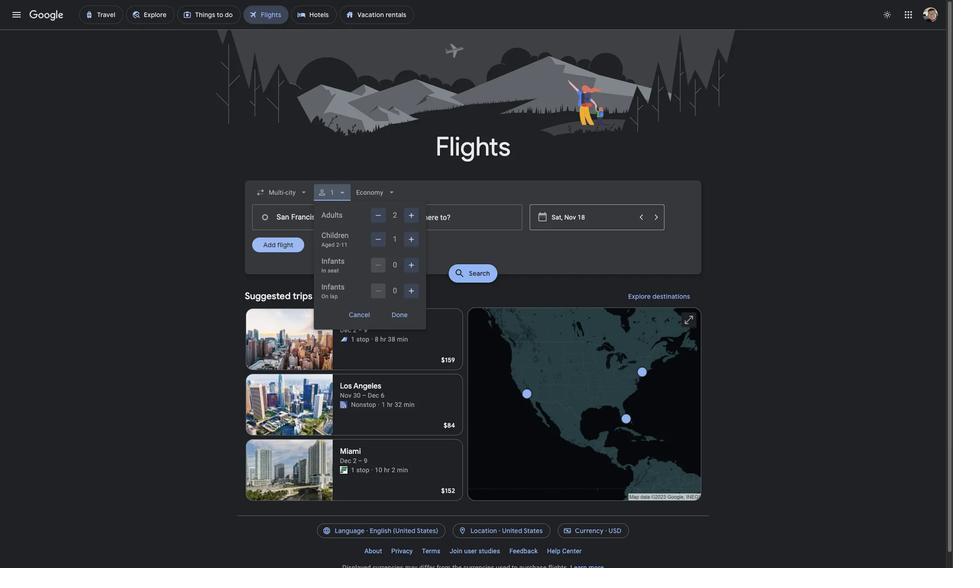 Task type: vqa. For each thing, say whether or not it's contained in the screenshot.
1st 2 – 9 from the bottom of the Suggested trips from San Francisco region
yes



Task type: describe. For each thing, give the bounding box(es) containing it.
nov
[[340, 392, 352, 399]]

10 hr 2 min
[[375, 466, 408, 474]]

add flight
[[263, 241, 293, 249]]

add flight button
[[252, 238, 304, 252]]

infants for infants in seat
[[322, 257, 345, 266]]

 image for los angeles
[[378, 400, 380, 409]]

min for new york
[[397, 336, 408, 343]]

english
[[370, 527, 392, 535]]

$84
[[444, 421, 455, 430]]

2 inside number of passengers dialog
[[393, 211, 397, 220]]

seat
[[328, 267, 339, 274]]

dec inside miami dec 2 – 9
[[340, 457, 351, 465]]

center
[[562, 547, 582, 555]]

done
[[392, 311, 408, 319]]

on
[[322, 293, 329, 300]]

miami
[[340, 447, 361, 456]]

new york dec 2 – 9
[[340, 316, 372, 334]]

main menu image
[[11, 9, 22, 20]]

suggested trips from san francisco region
[[245, 285, 702, 505]]

angeles
[[354, 382, 382, 391]]

privacy
[[391, 547, 413, 555]]

 image for new york
[[371, 335, 373, 344]]

lap
[[330, 293, 338, 300]]

0 for infants on lap
[[393, 286, 397, 295]]

 image for miami
[[371, 465, 373, 475]]

6
[[381, 392, 385, 399]]

help center
[[547, 547, 582, 555]]

united image
[[340, 401, 347, 408]]

user
[[464, 547, 477, 555]]

about link
[[360, 544, 387, 558]]

dec inside new york dec 2 – 9
[[340, 326, 351, 334]]

york
[[357, 316, 372, 325]]

new
[[340, 316, 356, 325]]

destinations
[[653, 292, 691, 301]]

about
[[365, 547, 382, 555]]

help
[[547, 547, 561, 555]]

cancel
[[349, 311, 370, 319]]

suggested
[[245, 290, 291, 302]]

152 US dollars text field
[[441, 487, 455, 495]]

join user studies
[[450, 547, 500, 555]]

united states
[[502, 527, 543, 535]]

min for miami
[[397, 466, 408, 474]]

suggested trips from san francisco
[[245, 290, 396, 302]]

number of passengers dialog
[[314, 201, 426, 330]]

infants on lap
[[322, 283, 345, 300]]

in
[[322, 267, 326, 274]]

francisco
[[355, 290, 396, 302]]

from
[[315, 290, 335, 302]]

children
[[322, 231, 349, 240]]

hr for los angeles
[[387, 401, 393, 408]]

search
[[469, 269, 490, 278]]

159 US dollars text field
[[441, 356, 455, 364]]

terms link
[[417, 544, 445, 558]]

1 inside number of passengers dialog
[[393, 235, 397, 244]]

flight
[[277, 241, 293, 249]]

search button
[[449, 264, 498, 283]]

adults
[[322, 211, 343, 220]]

usd
[[609, 527, 622, 535]]

feedback
[[510, 547, 538, 555]]

change appearance image
[[877, 4, 899, 26]]

$159
[[441, 356, 455, 364]]

privacy link
[[387, 544, 417, 558]]

hr for new york
[[380, 336, 386, 343]]



Task type: locate. For each thing, give the bounding box(es) containing it.
1 button
[[314, 181, 351, 203]]

Flight search field
[[238, 180, 709, 330]]

2 2 – 9 from the top
[[353, 457, 368, 465]]

1 stop down miami dec 2 – 9
[[351, 466, 370, 474]]

1 dec from the top
[[340, 326, 351, 334]]

Departure text field
[[552, 205, 633, 230]]

min for los angeles
[[404, 401, 415, 408]]

1 vertical spatial 1 stop
[[351, 466, 370, 474]]

san
[[337, 290, 353, 302]]

1
[[331, 189, 334, 196], [393, 235, 397, 244], [351, 336, 355, 343], [382, 401, 385, 408], [351, 466, 355, 474]]

1 hr 32 min
[[382, 401, 415, 408]]

 image
[[371, 335, 373, 344], [378, 400, 380, 409], [371, 465, 373, 475]]

stop left '10'
[[357, 466, 370, 474]]

11
[[341, 242, 348, 248]]

explore destinations button
[[617, 285, 702, 308]]

2 vertical spatial min
[[397, 466, 408, 474]]

2 inside the suggested trips from san francisco region
[[392, 466, 395, 474]]

min right 38
[[397, 336, 408, 343]]

84 US dollars text field
[[444, 421, 455, 430]]

2 – 9 inside new york dec 2 – 9
[[353, 326, 368, 334]]

Where to? text field
[[389, 204, 522, 230]]

2 stop from the top
[[357, 466, 370, 474]]

2 infants from the top
[[322, 283, 345, 291]]

8
[[375, 336, 379, 343]]

cancel button
[[338, 308, 381, 322]]

1 stop from the top
[[357, 336, 370, 343]]

0 up done
[[393, 286, 397, 295]]

language
[[335, 527, 365, 535]]

0 vertical spatial hr
[[380, 336, 386, 343]]

1 0 from the top
[[393, 261, 397, 269]]

dec up frontier and spirit icon
[[340, 326, 351, 334]]

stop
[[357, 336, 370, 343], [357, 466, 370, 474]]

1 stop down new york dec 2 – 9
[[351, 336, 370, 343]]

0 vertical spatial min
[[397, 336, 408, 343]]

1 vertical spatial  image
[[378, 400, 380, 409]]

studies
[[479, 547, 500, 555]]

join
[[450, 547, 463, 555]]

feedback link
[[505, 544, 543, 558]]

None field
[[252, 184, 312, 201], [353, 184, 400, 201], [252, 184, 312, 201], [353, 184, 400, 201]]

hr
[[380, 336, 386, 343], [387, 401, 393, 408], [384, 466, 390, 474]]

0 vertical spatial stop
[[357, 336, 370, 343]]

2 1 stop from the top
[[351, 466, 370, 474]]

30 – dec
[[353, 392, 379, 399]]

0 vertical spatial  image
[[371, 335, 373, 344]]

join user studies link
[[445, 544, 505, 558]]

1 1 stop from the top
[[351, 336, 370, 343]]

2-
[[336, 242, 341, 248]]

0 up francisco
[[393, 261, 397, 269]]

infants up seat
[[322, 257, 345, 266]]

stop left 8
[[357, 336, 370, 343]]

hr right '10'
[[384, 466, 390, 474]]

infants in seat
[[322, 257, 345, 274]]

1 vertical spatial 2
[[392, 466, 395, 474]]

2 – 9
[[353, 326, 368, 334], [353, 457, 368, 465]]

1 inside popup button
[[331, 189, 334, 196]]

min right '10'
[[397, 466, 408, 474]]

2 vertical spatial hr
[[384, 466, 390, 474]]

 image left '10'
[[371, 465, 373, 475]]

1 vertical spatial 2 – 9
[[353, 457, 368, 465]]

2 dec from the top
[[340, 457, 351, 465]]

2
[[393, 211, 397, 220], [392, 466, 395, 474]]

 image left 8
[[371, 335, 373, 344]]

1 2 – 9 from the top
[[353, 326, 368, 334]]

infants up lap
[[322, 283, 345, 291]]

1 vertical spatial min
[[404, 401, 415, 408]]

1 stop for york
[[351, 336, 370, 343]]

1 vertical spatial hr
[[387, 401, 393, 408]]

10
[[375, 466, 382, 474]]

frontier and spirit image
[[340, 336, 347, 343]]

infants for infants on lap
[[322, 283, 345, 291]]

2 – 9 down miami
[[353, 457, 368, 465]]

0 vertical spatial dec
[[340, 326, 351, 334]]

los
[[340, 382, 352, 391]]

infants
[[322, 257, 345, 266], [322, 283, 345, 291]]

english (united states)
[[370, 527, 438, 535]]

frontier image
[[340, 466, 347, 474]]

$152
[[441, 487, 455, 495]]

0 vertical spatial 0
[[393, 261, 397, 269]]

hr left 32
[[387, 401, 393, 408]]

2 vertical spatial  image
[[371, 465, 373, 475]]

add
[[263, 241, 276, 249]]

32
[[395, 401, 402, 408]]

 image right nonstop
[[378, 400, 380, 409]]

1 infants from the top
[[322, 257, 345, 266]]

dec
[[340, 326, 351, 334], [340, 457, 351, 465]]

1 stop for dec
[[351, 466, 370, 474]]

currency
[[575, 527, 604, 535]]

explore
[[628, 292, 651, 301]]

dec up frontier image
[[340, 457, 351, 465]]

1 vertical spatial infants
[[322, 283, 345, 291]]

hr for miami
[[384, 466, 390, 474]]

1 vertical spatial 0
[[393, 286, 397, 295]]

nonstop
[[351, 401, 376, 408]]

miami dec 2 – 9
[[340, 447, 368, 465]]

stop for dec
[[357, 466, 370, 474]]

united
[[502, 527, 522, 535]]

trips
[[293, 290, 313, 302]]

hr right 8
[[380, 336, 386, 343]]

los angeles nov 30 – dec 6
[[340, 382, 385, 399]]

terms
[[422, 547, 441, 555]]

0 vertical spatial 2 – 9
[[353, 326, 368, 334]]

help center link
[[543, 544, 587, 558]]

38
[[388, 336, 395, 343]]

done button
[[381, 308, 419, 322]]

explore destinations
[[628, 292, 691, 301]]

min
[[397, 336, 408, 343], [404, 401, 415, 408], [397, 466, 408, 474]]

0 for infants in seat
[[393, 261, 397, 269]]

2 – 9 down york
[[353, 326, 368, 334]]

stop for york
[[357, 336, 370, 343]]

states)
[[417, 527, 438, 535]]

aged
[[322, 242, 335, 248]]

min right 32
[[404, 401, 415, 408]]

1 vertical spatial dec
[[340, 457, 351, 465]]

0 vertical spatial 1 stop
[[351, 336, 370, 343]]

0
[[393, 261, 397, 269], [393, 286, 397, 295]]

2 0 from the top
[[393, 286, 397, 295]]

1 stop
[[351, 336, 370, 343], [351, 466, 370, 474]]

1 vertical spatial stop
[[357, 466, 370, 474]]

children aged 2-11
[[322, 231, 349, 248]]

states
[[524, 527, 543, 535]]

flights
[[436, 131, 511, 163]]

location
[[471, 527, 497, 535]]

0 vertical spatial infants
[[322, 257, 345, 266]]

8 hr 38 min
[[375, 336, 408, 343]]

2 – 9 inside miami dec 2 – 9
[[353, 457, 368, 465]]

(united
[[393, 527, 416, 535]]

0 vertical spatial 2
[[393, 211, 397, 220]]



